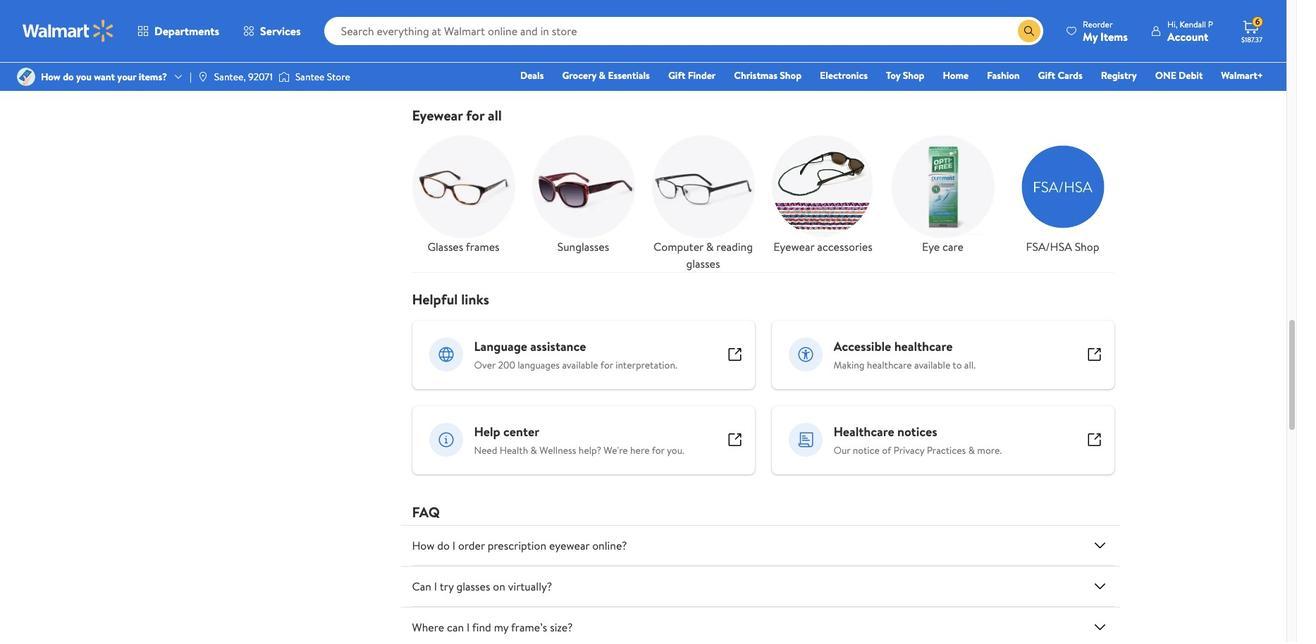 Task type: locate. For each thing, give the bounding box(es) containing it.
gift
[[668, 68, 686, 82], [1038, 68, 1056, 82]]

2 horizontal spatial glasses
[[759, 3, 798, 21]]

0 horizontal spatial for
[[466, 106, 485, 125]]

0 vertical spatial glasses
[[759, 3, 798, 21]]

privacy
[[894, 443, 925, 457]]

computer & reading glasses link
[[652, 135, 755, 272]]

kendall
[[1180, 18, 1206, 30]]

santee
[[295, 70, 325, 84]]

for left you.
[[652, 443, 665, 457]]

help?
[[579, 443, 601, 457]]

eye
[[922, 239, 940, 254]]

eyewear for all
[[412, 106, 502, 125]]

services
[[260, 23, 301, 39]]

glasses for computer & reading glasses
[[686, 256, 720, 271]]

available
[[562, 358, 598, 372], [914, 358, 951, 372]]

accessible
[[834, 337, 891, 355]]

eyewear accessories link
[[772, 135, 875, 255]]

0 vertical spatial i
[[453, 538, 456, 553]]

0 vertical spatial do
[[63, 70, 74, 84]]

here
[[630, 443, 650, 457]]

Walmart Site-Wide search field
[[324, 17, 1044, 45]]

1 vertical spatial glasses
[[686, 256, 720, 271]]

1 gift from the left
[[668, 68, 686, 82]]

glasses frames
[[428, 239, 500, 254]]

essentials
[[608, 68, 650, 82]]

 image right |
[[197, 71, 209, 82]]

i for do
[[453, 538, 456, 553]]

shop right "toy"
[[903, 68, 925, 82]]

for inside help center need health & wellness help? we're here for you.
[[652, 443, 665, 457]]

1 vertical spatial do
[[437, 538, 450, 553]]

eye care
[[922, 239, 964, 254]]

making
[[834, 358, 865, 372]]

2 vertical spatial glasses
[[456, 579, 490, 594]]

grocery
[[562, 68, 597, 82]]

virtually?
[[508, 579, 552, 594]]

glasses inside computer & reading glasses
[[686, 256, 720, 271]]

accessories
[[817, 239, 873, 254]]

shop
[[780, 68, 802, 82], [903, 68, 925, 82], [1075, 239, 1099, 254]]

6
[[1256, 16, 1260, 28]]

2 horizontal spatial  image
[[278, 70, 290, 84]]

my
[[1083, 29, 1098, 44]]

how left you on the top left of the page
[[41, 70, 61, 84]]

2 vertical spatial for
[[652, 443, 665, 457]]

shop for fsa/hsa shop
[[1075, 239, 1099, 254]]

0 vertical spatial eyewear
[[412, 106, 463, 125]]

i left order
[[453, 538, 456, 553]]

online?
[[592, 538, 627, 553]]

available down assistance
[[562, 358, 598, 372]]

reorder my items
[[1083, 18, 1128, 44]]

2 horizontal spatial for
[[652, 443, 665, 457]]

gift cards link
[[1032, 68, 1089, 83]]

on
[[493, 579, 505, 594]]

1 horizontal spatial shop
[[903, 68, 925, 82]]

computer
[[654, 239, 704, 254]]

healthcare up to
[[894, 337, 953, 355]]

& left more.
[[969, 443, 975, 457]]

0 vertical spatial how
[[41, 70, 61, 84]]

cards
[[1058, 68, 1083, 82]]

registry link
[[1095, 68, 1143, 83]]

gift left cards
[[1038, 68, 1056, 82]]

1 horizontal spatial do
[[437, 538, 450, 553]]

electronics
[[820, 68, 868, 82]]

one
[[1155, 68, 1177, 82]]

& right the grocery
[[599, 68, 606, 82]]

where
[[412, 620, 444, 635]]

all
[[488, 106, 502, 125]]

1 available from the left
[[562, 358, 598, 372]]

2 horizontal spatial shop
[[1075, 239, 1099, 254]]

i
[[453, 538, 456, 553], [434, 579, 437, 594], [467, 620, 470, 635]]

1 horizontal spatial  image
[[197, 71, 209, 82]]

1 horizontal spatial how
[[412, 538, 435, 553]]

items
[[1101, 29, 1128, 44]]

 image
[[17, 68, 35, 86], [278, 70, 290, 84], [197, 71, 209, 82]]

gift left finder
[[668, 68, 686, 82]]

1 horizontal spatial i
[[453, 538, 456, 553]]

how down faq
[[412, 538, 435, 553]]

healthcare
[[894, 337, 953, 355], [867, 358, 912, 372]]

can i try glasses on virtually?
[[412, 579, 552, 594]]

0 horizontal spatial i
[[434, 579, 437, 594]]

1 horizontal spatial for
[[601, 358, 613, 372]]

Search search field
[[324, 17, 1044, 45]]

i right can
[[467, 620, 470, 635]]

1 vertical spatial eyewear
[[774, 239, 815, 254]]

$187.37
[[1242, 35, 1263, 44]]

i left try
[[434, 579, 437, 594]]

for left 'all'
[[466, 106, 485, 125]]

you.
[[667, 443, 685, 457]]

one debit
[[1155, 68, 1203, 82]]

1 horizontal spatial gift
[[1038, 68, 1056, 82]]

find your local vision center. explore services, glasses and contacts. get started. image
[[423, 0, 1103, 72]]

glasses left the on
[[456, 579, 490, 594]]

how
[[41, 70, 61, 84], [412, 538, 435, 553]]

0 horizontal spatial glasses
[[456, 579, 490, 594]]

2 vertical spatial i
[[467, 620, 470, 635]]

santee,
[[214, 70, 246, 84]]

2 horizontal spatial i
[[467, 620, 470, 635]]

1 vertical spatial how
[[412, 538, 435, 553]]

0 horizontal spatial how
[[41, 70, 61, 84]]

& inside computer & reading glasses
[[706, 239, 714, 254]]

do left order
[[437, 538, 450, 553]]

1 horizontal spatial eyewear
[[774, 239, 815, 254]]

1 vertical spatial for
[[601, 358, 613, 372]]

do for i
[[437, 538, 450, 553]]

wellness
[[540, 443, 576, 457]]

shop down started
[[780, 68, 802, 82]]

help center. need health & wellness help? we're here for you. image
[[429, 423, 463, 457]]

list
[[404, 124, 1123, 272]]

 image for how do you want your items?
[[17, 68, 35, 86]]

0 vertical spatial for
[[466, 106, 485, 125]]

0 horizontal spatial do
[[63, 70, 74, 84]]

available inside accessible healthcare making healthcare available to all.
[[914, 358, 951, 372]]

glasses frames link
[[412, 135, 515, 255]]

glasses
[[759, 3, 798, 21], [686, 256, 720, 271], [456, 579, 490, 594]]

& right health in the bottom left of the page
[[531, 443, 537, 457]]

0 horizontal spatial available
[[562, 358, 598, 372]]

for left interpretation.
[[601, 358, 613, 372]]

prescription
[[488, 538, 546, 553]]

grocery & essentials
[[562, 68, 650, 82]]

glasses up started
[[759, 3, 798, 21]]

1 horizontal spatial glasses
[[686, 256, 720, 271]]

shop right fsa/hsa
[[1075, 239, 1099, 254]]

 image left you on the top left of the page
[[17, 68, 35, 86]]

for inside language assistance over 200 languages available for interpretation.
[[601, 358, 613, 372]]

size?
[[550, 620, 573, 635]]

healthcare down accessible
[[867, 358, 912, 372]]

 image right 92071
[[278, 70, 290, 84]]

frame's
[[511, 620, 547, 635]]

we're
[[604, 443, 628, 457]]

& left reading
[[706, 239, 714, 254]]

1 horizontal spatial available
[[914, 358, 951, 372]]

0 horizontal spatial eyewear
[[412, 106, 463, 125]]

walmart+ link
[[1215, 68, 1270, 83]]

available left to
[[914, 358, 951, 372]]

glasses down computer
[[686, 256, 720, 271]]

how do you want your items?
[[41, 70, 167, 84]]

&
[[801, 3, 809, 21], [599, 68, 606, 82], [706, 239, 714, 254], [531, 443, 537, 457], [969, 443, 975, 457]]

registry
[[1101, 68, 1137, 82]]

deals link
[[514, 68, 550, 83]]

all.
[[964, 358, 976, 372]]

do left you on the top left of the page
[[63, 70, 74, 84]]

2 gift from the left
[[1038, 68, 1056, 82]]

0 horizontal spatial shop
[[780, 68, 802, 82]]

eyewear left 'all'
[[412, 106, 463, 125]]

eyewear left accessories
[[774, 239, 815, 254]]

0 horizontal spatial gift
[[668, 68, 686, 82]]

& inside help center need health & wellness help? we're here for you.
[[531, 443, 537, 457]]

eyewear for eyewear accessories
[[774, 239, 815, 254]]

account
[[1168, 29, 1209, 44]]

2 available from the left
[[914, 358, 951, 372]]

0 horizontal spatial  image
[[17, 68, 35, 86]]

one debit link
[[1149, 68, 1209, 83]]

want
[[94, 70, 115, 84]]

fsa/hsa shop link
[[1011, 135, 1114, 255]]

home link
[[937, 68, 975, 83]]



Task type: vqa. For each thing, say whether or not it's contained in the screenshot.
the topmost healthcare
yes



Task type: describe. For each thing, give the bounding box(es) containing it.
0 vertical spatial healthcare
[[894, 337, 953, 355]]

& inside grocery & essentials link
[[599, 68, 606, 82]]

started
[[755, 40, 795, 58]]

shop for toy shop
[[903, 68, 925, 82]]

interpretation.
[[616, 358, 677, 372]]

of
[[882, 443, 891, 457]]

can i try glasses on virtually? image
[[1092, 578, 1109, 595]]

your
[[117, 70, 136, 84]]

debit
[[1179, 68, 1203, 82]]

reading
[[717, 239, 753, 254]]

frames
[[466, 239, 500, 254]]

how do i order prescription eyewear online? image
[[1092, 537, 1109, 554]]

gift for gift finder
[[668, 68, 686, 82]]

do for you
[[63, 70, 74, 84]]

helpful links
[[412, 290, 489, 309]]

how for how do i order prescription eyewear online?
[[412, 538, 435, 553]]

explore
[[665, 3, 706, 21]]

where can i find my frame's size?
[[412, 620, 573, 635]]

glasses for can i try glasses on virtually?
[[456, 579, 490, 594]]

search icon image
[[1024, 25, 1035, 37]]

items?
[[139, 70, 167, 84]]

language assistance. over 200 languages available for interpretation. image
[[429, 338, 463, 372]]

home
[[943, 68, 969, 82]]

gift cards
[[1038, 68, 1083, 82]]

electronics link
[[814, 68, 874, 83]]

how do i order prescription eyewear online?
[[412, 538, 627, 553]]

to
[[953, 358, 962, 372]]

try
[[440, 579, 454, 594]]

eyewear for eyewear for all
[[412, 106, 463, 125]]

services button
[[231, 14, 313, 48]]

help center need health & wellness help? we're here for you.
[[474, 423, 685, 457]]

explore services, glasses & contacts.
[[665, 3, 862, 21]]

& inside healthcare notices our notice of privacy practices & more.
[[969, 443, 975, 457]]

how for how do you want your items?
[[41, 70, 61, 84]]

services,
[[709, 3, 756, 21]]

i for can
[[467, 620, 470, 635]]

glasses
[[428, 239, 463, 254]]

assistance
[[530, 337, 586, 355]]

shop for christmas shop
[[780, 68, 802, 82]]

 image for santee store
[[278, 70, 290, 84]]

links
[[461, 290, 489, 309]]

gift finder link
[[662, 68, 722, 83]]

sunglasses
[[558, 239, 609, 254]]

 image for santee, 92071
[[197, 71, 209, 82]]

practices
[[927, 443, 966, 457]]

computer & reading glasses
[[654, 239, 753, 271]]

200
[[498, 358, 515, 372]]

where can i find my frame's size? image
[[1092, 619, 1109, 636]]

accessible healthcare making healthcare available to all.
[[834, 337, 976, 372]]

notices
[[898, 423, 937, 440]]

find
[[472, 620, 491, 635]]

deals
[[520, 68, 544, 82]]

grocery & essentials link
[[556, 68, 656, 83]]

gift for gift cards
[[1038, 68, 1056, 82]]

reorder
[[1083, 18, 1113, 30]]

need
[[474, 443, 497, 457]]

departments button
[[126, 14, 231, 48]]

1 vertical spatial i
[[434, 579, 437, 594]]

list containing glasses frames
[[404, 124, 1123, 272]]

walmart image
[[23, 20, 114, 42]]

available inside language assistance over 200 languages available for interpretation.
[[562, 358, 598, 372]]

christmas shop link
[[728, 68, 808, 83]]

toy shop link
[[880, 68, 931, 83]]

christmas
[[734, 68, 778, 82]]

toy shop
[[886, 68, 925, 82]]

our
[[834, 443, 851, 457]]

notice
[[853, 443, 880, 457]]

get started
[[732, 40, 795, 58]]

eyewear
[[549, 538, 590, 553]]

walmart+
[[1221, 68, 1264, 82]]

you
[[76, 70, 92, 84]]

gift finder
[[668, 68, 716, 82]]

p
[[1208, 18, 1213, 30]]

eyewear accessories
[[774, 239, 873, 254]]

can
[[412, 579, 431, 594]]

store
[[327, 70, 350, 84]]

get
[[732, 40, 752, 58]]

sunglasses link
[[532, 135, 635, 255]]

healthcare notices our notice of privacy practices & more.
[[834, 423, 1002, 457]]

get started link
[[715, 32, 812, 66]]

1 vertical spatial healthcare
[[867, 358, 912, 372]]

hi,
[[1168, 18, 1178, 30]]

language assistance over 200 languages available for interpretation.
[[474, 337, 677, 372]]

healthcare notices. our notice of privacy practices & more. image
[[789, 423, 822, 457]]

more.
[[977, 443, 1002, 457]]

|
[[190, 70, 192, 84]]

6 $187.37
[[1242, 16, 1263, 44]]

fashion
[[987, 68, 1020, 82]]

eye care link
[[892, 135, 995, 255]]

toy
[[886, 68, 901, 82]]

can
[[447, 620, 464, 635]]

92071
[[248, 70, 273, 84]]

& left contacts.
[[801, 3, 809, 21]]

order
[[458, 538, 485, 553]]

fashion link
[[981, 68, 1026, 83]]

health
[[500, 443, 528, 457]]

my
[[494, 620, 509, 635]]

accessible healthcare. making healthcare available to all. image
[[789, 338, 822, 372]]

help
[[474, 423, 500, 440]]



